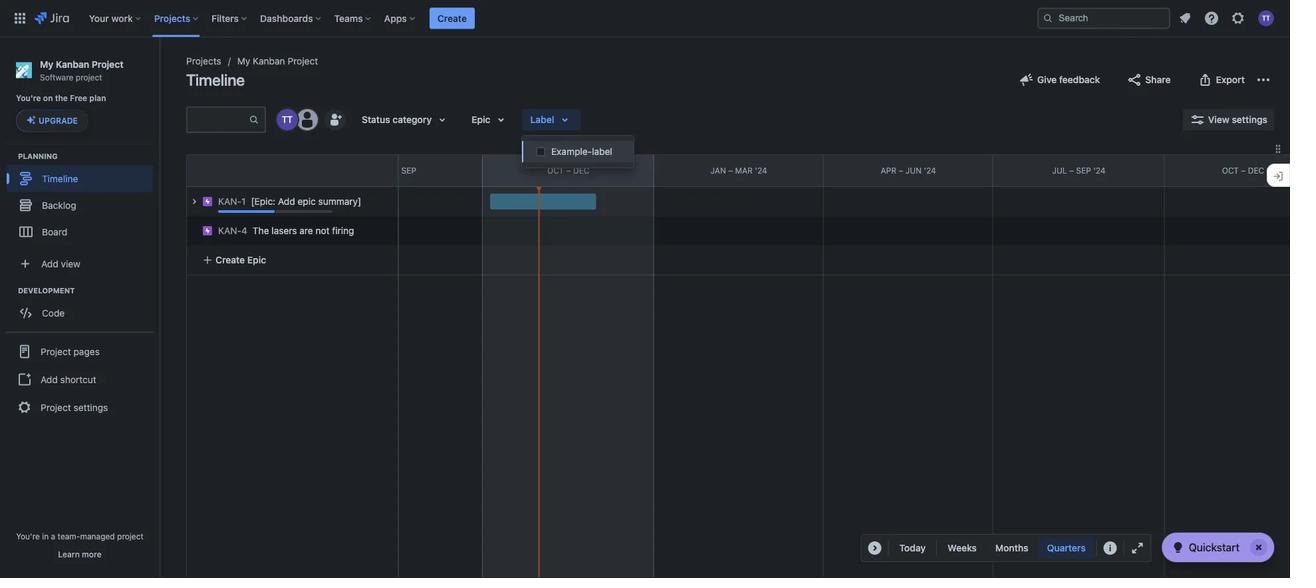 Task type: describe. For each thing, give the bounding box(es) containing it.
learn
[[58, 549, 80, 559]]

kan- for 1
[[218, 196, 242, 207]]

kanban for my kanban project
[[253, 56, 285, 67]]

oct – dec
[[547, 166, 590, 175]]

– for oct – dec
[[566, 166, 571, 175]]

– for jul – sep
[[395, 166, 399, 175]]

give
[[1038, 74, 1057, 85]]

team-
[[58, 531, 80, 541]]

add view
[[41, 258, 80, 269]]

1
[[241, 196, 246, 207]]

feedback
[[1059, 74, 1100, 85]]

show child issues image
[[186, 194, 202, 210]]

create for create epic
[[216, 254, 245, 265]]

group containing project pages
[[5, 331, 154, 426]]

development group
[[7, 285, 159, 330]]

check image
[[1171, 539, 1186, 555]]

epic inside button
[[247, 254, 266, 265]]

apr – jun '24
[[881, 166, 936, 175]]

the
[[55, 94, 68, 103]]

kan-1 [epic: add epic summary]
[[218, 196, 361, 207]]

my kanban project software project
[[40, 59, 123, 82]]

add inside timeline grid
[[278, 196, 295, 207]]

filters button
[[208, 8, 252, 29]]

dismiss quickstart image
[[1249, 537, 1270, 558]]

kan-4 link
[[218, 224, 247, 237]]

plan
[[89, 94, 106, 103]]

jan
[[711, 166, 726, 175]]

jun
[[906, 166, 922, 175]]

timeline inside the planning 'group'
[[42, 173, 78, 184]]

'24 for jan – mar '24
[[755, 166, 767, 175]]

quickstart button
[[1163, 533, 1275, 562]]

1 horizontal spatial project
[[117, 531, 144, 541]]

project inside my kanban project software project
[[76, 72, 102, 82]]

on
[[43, 94, 53, 103]]

search image
[[1043, 13, 1054, 24]]

oct for oct – dec '24
[[1222, 166, 1239, 175]]

category
[[393, 114, 432, 125]]

your profile and settings image
[[1259, 10, 1275, 26]]

months
[[996, 542, 1029, 553]]

apr
[[881, 166, 897, 175]]

0 vertical spatial timeline
[[186, 71, 245, 89]]

teams
[[334, 13, 363, 24]]

backlog
[[42, 200, 76, 210]]

code
[[42, 307, 65, 318]]

weeks
[[948, 542, 977, 553]]

projects link
[[186, 53, 221, 69]]

quickstart
[[1189, 541, 1240, 554]]

kan-1 link
[[218, 195, 246, 208]]

settings image
[[1231, 10, 1247, 26]]

project settings
[[41, 402, 108, 413]]

– for jan – mar '24
[[728, 166, 733, 175]]

– for apr – jun '24
[[899, 166, 904, 175]]

label button
[[523, 109, 581, 130]]

enter full screen image
[[1130, 540, 1146, 556]]

mar
[[735, 166, 753, 175]]

example-
[[551, 146, 592, 157]]

upgrade
[[39, 116, 78, 125]]

add shortcut
[[41, 374, 96, 385]]

development
[[18, 286, 75, 295]]

share button
[[1119, 69, 1179, 90]]

4
[[241, 225, 247, 236]]

appswitcher icon image
[[12, 10, 28, 26]]

my for my kanban project software project
[[40, 59, 53, 70]]

project pages link
[[5, 337, 154, 366]]

label
[[592, 146, 612, 157]]

create button
[[430, 8, 475, 29]]

share
[[1146, 74, 1171, 85]]

epic image
[[202, 196, 213, 207]]

board link
[[7, 218, 153, 245]]

add for add view
[[41, 258, 58, 269]]

column header inside timeline grid
[[142, 155, 311, 186]]

add people image
[[327, 112, 343, 128]]

dec for oct – dec '24
[[1248, 166, 1265, 175]]

backlog link
[[7, 192, 153, 218]]

your work button
[[85, 8, 146, 29]]

pages
[[74, 346, 100, 357]]

jul for jul – sep '24
[[1053, 166, 1067, 175]]

label
[[530, 114, 554, 125]]

export
[[1216, 74, 1245, 85]]

'24 for oct – dec '24
[[1267, 166, 1279, 175]]

timeline grid
[[142, 154, 1290, 578]]

export icon image
[[1198, 72, 1214, 88]]

kanban for my kanban project software project
[[56, 59, 89, 70]]

in
[[42, 531, 49, 541]]

planning
[[18, 152, 58, 160]]

project up 'add shortcut'
[[41, 346, 71, 357]]

work
[[111, 13, 133, 24]]

jul – sep
[[378, 166, 416, 175]]

jan – mar '24
[[711, 166, 767, 175]]

sep for jul – sep '24
[[1077, 166, 1091, 175]]

filters
[[212, 13, 239, 24]]

unassigned image
[[297, 109, 318, 130]]

epic
[[298, 196, 316, 207]]

you're in a team-managed project
[[16, 531, 144, 541]]

not
[[316, 225, 330, 236]]

today button
[[892, 537, 934, 559]]

planning image
[[2, 148, 18, 164]]

managed
[[80, 531, 115, 541]]

epic button
[[464, 109, 517, 130]]

apps
[[384, 13, 407, 24]]

your work
[[89, 13, 133, 24]]

the
[[253, 225, 269, 236]]

my kanban project link
[[237, 53, 318, 69]]

epic image
[[202, 225, 213, 236]]

today
[[900, 542, 926, 553]]

shortcut
[[60, 374, 96, 385]]

kan- for 4
[[218, 225, 242, 236]]



Task type: vqa. For each thing, say whether or not it's contained in the screenshot.
months button
yes



Task type: locate. For each thing, give the bounding box(es) containing it.
my
[[237, 56, 250, 67], [40, 59, 53, 70]]

1 sep from the left
[[402, 166, 416, 175]]

column header
[[142, 155, 311, 186]]

settings inside group
[[74, 402, 108, 413]]

settings down add shortcut button
[[74, 402, 108, 413]]

primary element
[[8, 0, 1038, 37]]

months button
[[988, 537, 1037, 559]]

summary]
[[318, 196, 361, 207]]

dec for oct – dec
[[573, 166, 590, 175]]

jul – sep '24
[[1053, 166, 1106, 175]]

project down 'add shortcut'
[[41, 402, 71, 413]]

1 horizontal spatial jul
[[1053, 166, 1067, 175]]

example-label
[[551, 146, 612, 157]]

1 horizontal spatial sep
[[1077, 166, 1091, 175]]

you're
[[16, 94, 41, 103], [16, 531, 40, 541]]

0 horizontal spatial jul
[[378, 166, 392, 175]]

0 horizontal spatial oct
[[547, 166, 564, 175]]

2 '24 from the left
[[924, 166, 936, 175]]

'24
[[755, 166, 767, 175], [924, 166, 936, 175], [1094, 166, 1106, 175], [1267, 166, 1279, 175]]

kan-
[[218, 196, 242, 207], [218, 225, 242, 236]]

jul
[[378, 166, 392, 175], [1053, 166, 1067, 175]]

a
[[51, 531, 55, 541]]

1 – from the left
[[395, 166, 399, 175]]

view settings
[[1208, 114, 1268, 125]]

kan- right epic image
[[218, 225, 242, 236]]

export button
[[1190, 69, 1253, 90]]

kan- right epic icon
[[218, 196, 242, 207]]

row group
[[186, 154, 398, 187], [180, 187, 398, 275]]

1 vertical spatial projects
[[186, 56, 221, 67]]

projects for projects link on the top of the page
[[186, 56, 221, 67]]

project inside my kanban project software project
[[92, 59, 123, 70]]

row down kan-1 [epic: add epic summary]
[[180, 213, 398, 245]]

settings right view at the top right
[[1232, 114, 1268, 125]]

oct – dec '24
[[1222, 166, 1279, 175]]

1 '24 from the left
[[755, 166, 767, 175]]

my for my kanban project
[[237, 56, 250, 67]]

1 you're from the top
[[16, 94, 41, 103]]

learn more
[[58, 549, 102, 559]]

view
[[61, 258, 80, 269]]

code link
[[7, 300, 153, 326]]

0 vertical spatial create
[[438, 13, 467, 24]]

oct down example-
[[547, 166, 564, 175]]

1 horizontal spatial oct
[[1222, 166, 1239, 175]]

0 horizontal spatial epic
[[247, 254, 266, 265]]

1 horizontal spatial kanban
[[253, 56, 285, 67]]

epic
[[472, 114, 491, 125], [247, 254, 266, 265]]

status category
[[362, 114, 432, 125]]

kanban down dashboards
[[253, 56, 285, 67]]

my kanban project
[[237, 56, 318, 67]]

2 you're from the top
[[16, 531, 40, 541]]

project up plan
[[76, 72, 102, 82]]

settings for project settings
[[74, 402, 108, 413]]

software
[[40, 72, 73, 82]]

give feedback button
[[1011, 69, 1108, 90]]

my inside my kanban project link
[[237, 56, 250, 67]]

1 vertical spatial settings
[[74, 402, 108, 413]]

timeline up backlog on the top left of page
[[42, 173, 78, 184]]

oct down 'view settings' popup button
[[1222, 166, 1239, 175]]

status
[[362, 114, 390, 125]]

projects up sidebar navigation image
[[154, 13, 190, 24]]

project pages
[[41, 346, 100, 357]]

1 vertical spatial row
[[180, 213, 398, 245]]

Search timeline text field
[[188, 108, 249, 132]]

create inside timeline grid
[[216, 254, 245, 265]]

cell
[[186, 187, 398, 216]]

teams button
[[330, 8, 376, 29]]

kan-4 the lasers are not firing
[[218, 225, 354, 236]]

4 '24 from the left
[[1267, 166, 1279, 175]]

notifications image
[[1177, 10, 1193, 26]]

projects inside dropdown button
[[154, 13, 190, 24]]

planning group
[[7, 151, 159, 249]]

4 – from the left
[[899, 166, 904, 175]]

project right managed
[[117, 531, 144, 541]]

firing
[[332, 225, 354, 236]]

project down dashboards dropdown button
[[288, 56, 318, 67]]

timeline link
[[7, 165, 153, 192]]

settings inside popup button
[[1232, 114, 1268, 125]]

view settings button
[[1183, 109, 1275, 130]]

sep for jul – sep
[[402, 166, 416, 175]]

add left view at the left
[[41, 258, 58, 269]]

create epic
[[216, 254, 266, 265]]

1 horizontal spatial create
[[438, 13, 467, 24]]

0 vertical spatial project
[[76, 72, 102, 82]]

quarters button
[[1039, 537, 1094, 559]]

–
[[395, 166, 399, 175], [566, 166, 571, 175], [728, 166, 733, 175], [899, 166, 904, 175], [1070, 166, 1074, 175], [1241, 166, 1246, 175]]

view settings image
[[1190, 112, 1206, 128]]

add left shortcut
[[41, 374, 58, 385]]

1 oct from the left
[[547, 166, 564, 175]]

create epic button
[[194, 248, 390, 272]]

1 dec from the left
[[573, 166, 590, 175]]

[epic:
[[251, 196, 276, 207]]

development image
[[2, 282, 18, 298]]

board
[[42, 226, 67, 237]]

0 horizontal spatial my
[[40, 59, 53, 70]]

you're left on
[[16, 94, 41, 103]]

legend image
[[1103, 540, 1119, 556]]

0 vertical spatial kan-
[[218, 196, 242, 207]]

kanban up software
[[56, 59, 89, 70]]

quarters
[[1047, 542, 1086, 553]]

– for oct – dec '24
[[1241, 166, 1246, 175]]

you're for you're in a team-managed project
[[16, 531, 40, 541]]

0 horizontal spatial create
[[216, 254, 245, 265]]

jira image
[[35, 10, 69, 26], [35, 10, 69, 26]]

2 dec from the left
[[1248, 166, 1265, 175]]

apps button
[[380, 8, 420, 29]]

epic inside popup button
[[472, 114, 491, 125]]

add shortcut button
[[5, 366, 154, 393]]

add view button
[[8, 250, 152, 277]]

1 vertical spatial kan-
[[218, 225, 242, 236]]

cell inside row group
[[186, 187, 398, 216]]

1 vertical spatial create
[[216, 254, 245, 265]]

timeline down projects link on the top of the page
[[186, 71, 245, 89]]

sep
[[402, 166, 416, 175], [1077, 166, 1091, 175]]

0 vertical spatial settings
[[1232, 114, 1268, 125]]

jul for jul – sep
[[378, 166, 392, 175]]

lasers
[[272, 225, 297, 236]]

cell containing kan-1
[[186, 187, 398, 216]]

1 horizontal spatial epic
[[472, 114, 491, 125]]

more
[[82, 549, 102, 559]]

Search field
[[1038, 8, 1171, 29]]

0 horizontal spatial sep
[[402, 166, 416, 175]]

2 sep from the left
[[1077, 166, 1091, 175]]

3 – from the left
[[728, 166, 733, 175]]

1 vertical spatial you're
[[16, 531, 40, 541]]

your
[[89, 13, 109, 24]]

you're left "in" on the bottom left of the page
[[16, 531, 40, 541]]

'24 for jul – sep '24
[[1094, 166, 1106, 175]]

1 vertical spatial add
[[41, 258, 58, 269]]

project settings link
[[5, 393, 154, 422]]

create inside primary element
[[438, 13, 467, 24]]

are
[[300, 225, 313, 236]]

2 jul from the left
[[1053, 166, 1067, 175]]

row group containing kan-1
[[180, 187, 398, 275]]

1 kan- from the top
[[218, 196, 242, 207]]

dashboards
[[260, 13, 313, 24]]

epic down 'the'
[[247, 254, 266, 265]]

projects right sidebar navigation image
[[186, 56, 221, 67]]

0 horizontal spatial timeline
[[42, 173, 78, 184]]

banner containing your work
[[0, 0, 1290, 37]]

sidebar navigation image
[[145, 53, 174, 80]]

2 – from the left
[[566, 166, 571, 175]]

6 – from the left
[[1241, 166, 1246, 175]]

1 horizontal spatial dec
[[1248, 166, 1265, 175]]

2 oct from the left
[[1222, 166, 1239, 175]]

0 vertical spatial you're
[[16, 94, 41, 103]]

my inside my kanban project software project
[[40, 59, 53, 70]]

banner
[[0, 0, 1290, 37]]

kan- inside row
[[218, 225, 242, 236]]

row containing kan-4
[[180, 213, 398, 245]]

give feedback
[[1038, 74, 1100, 85]]

timeline
[[186, 71, 245, 89], [42, 173, 78, 184]]

0 horizontal spatial dec
[[573, 166, 590, 175]]

you're on the free plan
[[16, 94, 106, 103]]

0 vertical spatial epic
[[472, 114, 491, 125]]

add inside add shortcut button
[[41, 374, 58, 385]]

dashboards button
[[256, 8, 326, 29]]

1 jul from the left
[[378, 166, 392, 175]]

0 vertical spatial projects
[[154, 13, 190, 24]]

my right projects link on the top of the page
[[237, 56, 250, 67]]

0 horizontal spatial project
[[76, 72, 102, 82]]

0 horizontal spatial settings
[[74, 402, 108, 413]]

help image
[[1204, 10, 1220, 26]]

3 '24 from the left
[[1094, 166, 1106, 175]]

'24 for apr – jun '24
[[924, 166, 936, 175]]

2 kan- from the top
[[218, 225, 242, 236]]

epic left label
[[472, 114, 491, 125]]

project
[[76, 72, 102, 82], [117, 531, 144, 541]]

5 – from the left
[[1070, 166, 1074, 175]]

1 horizontal spatial timeline
[[186, 71, 245, 89]]

row
[[187, 155, 398, 187], [180, 213, 398, 245]]

add for add shortcut
[[41, 374, 58, 385]]

kanban inside my kanban project software project
[[56, 59, 89, 70]]

upgrade button
[[17, 110, 88, 131]]

add inside add view popup button
[[41, 258, 58, 269]]

– for jul – sep '24
[[1070, 166, 1074, 175]]

create right apps popup button
[[438, 13, 467, 24]]

settings for view settings
[[1232, 114, 1268, 125]]

learn more button
[[58, 549, 102, 559]]

add left 'epic'
[[278, 196, 295, 207]]

my up software
[[40, 59, 53, 70]]

status category button
[[354, 109, 458, 130]]

dec down example-label
[[573, 166, 590, 175]]

group
[[5, 331, 154, 426]]

0 horizontal spatial kanban
[[56, 59, 89, 70]]

weeks button
[[940, 537, 985, 559]]

share image
[[1127, 72, 1143, 88]]

2 vertical spatial add
[[41, 374, 58, 385]]

1 vertical spatial project
[[117, 531, 144, 541]]

1 horizontal spatial settings
[[1232, 114, 1268, 125]]

projects for projects dropdown button at the left of page
[[154, 13, 190, 24]]

1 horizontal spatial my
[[237, 56, 250, 67]]

project up plan
[[92, 59, 123, 70]]

row up kan-1 [epic: add epic summary]
[[187, 155, 398, 187]]

1 vertical spatial epic
[[247, 254, 266, 265]]

dec down view settings
[[1248, 166, 1265, 175]]

oct for oct – dec
[[547, 166, 564, 175]]

create down kan-4 link
[[216, 254, 245, 265]]

0 vertical spatial row
[[187, 155, 398, 187]]

create for create
[[438, 13, 467, 24]]

projects button
[[150, 8, 204, 29]]

you're for you're on the free plan
[[16, 94, 41, 103]]

1 vertical spatial timeline
[[42, 173, 78, 184]]

0 vertical spatial add
[[278, 196, 295, 207]]

free
[[70, 94, 87, 103]]

terry turtle image
[[277, 109, 298, 130]]

view
[[1208, 114, 1230, 125]]



